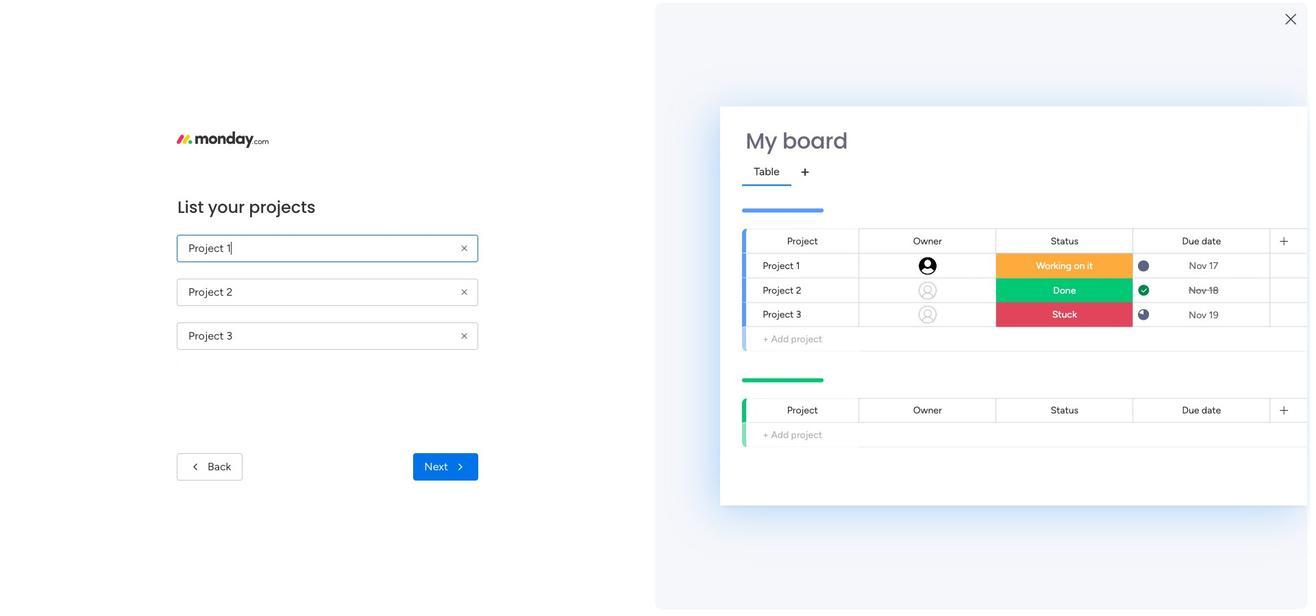 Task type: vqa. For each thing, say whether or not it's contained in the screenshot.
List
yes



Task type: describe. For each thing, give the bounding box(es) containing it.
0
[[397, 328, 403, 340]]

3
[[796, 309, 802, 320]]

help
[[1097, 600, 1118, 611]]

ready-
[[1051, 419, 1084, 432]]

1 due date from the top
[[1183, 235, 1222, 247]]

feed
[[317, 327, 342, 342]]

learn inside getting started learn how monday.com works
[[1097, 549, 1121, 561]]

feedback
[[1094, 52, 1137, 65]]

open update feed (inbox) image
[[253, 326, 269, 343]]

works
[[1202, 549, 1227, 561]]

list
[[178, 196, 204, 218]]

workspace
[[401, 273, 447, 285]]

2 + add project from the top
[[763, 429, 823, 441]]

update
[[272, 327, 314, 342]]

project for project 2
[[763, 284, 794, 296]]

quick
[[1173, 52, 1201, 65]]

2 + from the top
[[763, 429, 769, 441]]

1 status from the top
[[1051, 235, 1079, 247]]

how
[[1124, 549, 1142, 561]]

projects
[[249, 196, 316, 218]]

boost
[[1051, 403, 1080, 416]]

project 2
[[763, 284, 802, 296]]

1 + from the top
[[763, 333, 769, 345]]

next button
[[414, 454, 478, 481]]

workspaces navigation
[[10, 133, 134, 155]]

help image
[[1224, 10, 1238, 23]]

with
[[1209, 403, 1230, 416]]

mobile
[[1127, 215, 1158, 227]]

apps image
[[1160, 10, 1174, 23]]

1 add from the top
[[771, 333, 789, 345]]

templates image image
[[1056, 296, 1237, 391]]

(inbox)
[[345, 327, 386, 342]]

project 1
[[763, 260, 800, 271]]

search everything image
[[1194, 10, 1208, 23]]

management
[[310, 273, 367, 285]]

next
[[425, 461, 448, 474]]

component image
[[270, 272, 282, 284]]

v2 bolt switch image
[[1161, 51, 1169, 66]]

v2 user feedback image
[[1054, 51, 1065, 66]]

your for list
[[208, 196, 245, 218]]

1 owner from the top
[[914, 235, 942, 247]]

complete
[[1064, 104, 1119, 119]]

workflow
[[1107, 403, 1153, 416]]

2 date from the top
[[1202, 405, 1222, 416]]

>
[[369, 273, 375, 285]]

minutes
[[1167, 403, 1206, 416]]

dapulse x slim image
[[1228, 99, 1245, 116]]

public board image
[[270, 250, 285, 265]]

board
[[783, 125, 848, 156]]

help center
[[1097, 600, 1149, 611]]

management
[[329, 251, 396, 264]]

made
[[1084, 419, 1111, 432]]



Task type: locate. For each thing, give the bounding box(es) containing it.
started
[[1134, 534, 1165, 545]]

quick search button
[[1150, 45, 1249, 72]]

due date right 'in'
[[1183, 405, 1222, 416]]

back
[[208, 461, 231, 474]]

project for project 3
[[763, 309, 794, 320]]

0 vertical spatial add
[[771, 333, 789, 345]]

0 vertical spatial due
[[1183, 235, 1200, 247]]

your right list
[[208, 196, 245, 218]]

add to favorites image
[[429, 251, 443, 264]]

due left the with
[[1183, 405, 1200, 416]]

1 vertical spatial +
[[763, 429, 769, 441]]

2 due date from the top
[[1183, 405, 1222, 416]]

your
[[1122, 104, 1147, 119]]

1 + add project from the top
[[763, 333, 823, 345]]

+
[[763, 333, 769, 345], [763, 429, 769, 441]]

0 vertical spatial + add project
[[763, 333, 823, 345]]

2 owner from the top
[[914, 405, 942, 416]]

boost your workflow in minutes with ready-made templates
[[1051, 403, 1230, 432]]

learn down getting
[[1097, 549, 1121, 561]]

2 status from the top
[[1051, 405, 1079, 416]]

0 vertical spatial your
[[208, 196, 245, 218]]

inspired
[[1102, 494, 1142, 507]]

0 vertical spatial due date
[[1183, 235, 1222, 247]]

1 horizontal spatial learn
[[1097, 549, 1121, 561]]

due down install our mobile app link
[[1183, 235, 1200, 247]]

1 due from the top
[[1183, 235, 1200, 247]]

1 vertical spatial due date
[[1183, 405, 1222, 416]]

your
[[208, 196, 245, 218], [1083, 403, 1105, 416]]

monday.com
[[1144, 549, 1200, 561]]

due
[[1183, 235, 1200, 247], [1183, 405, 1200, 416]]

work
[[287, 273, 308, 285]]

date
[[1202, 235, 1222, 247], [1202, 405, 1222, 416]]

1 vertical spatial due
[[1183, 405, 1200, 416]]

0 vertical spatial +
[[763, 333, 769, 345]]

0 horizontal spatial your
[[208, 196, 245, 218]]

project 3
[[763, 309, 802, 320]]

learn left &
[[1043, 494, 1071, 507]]

install our mobile app link
[[1064, 213, 1249, 229]]

due date down install our mobile app link
[[1183, 235, 1222, 247]]

install
[[1078, 215, 1104, 227]]

1 vertical spatial date
[[1202, 405, 1222, 416]]

logo image
[[177, 132, 269, 148]]

1 vertical spatial your
[[1083, 403, 1105, 416]]

1 vertical spatial owner
[[914, 405, 942, 416]]

status up ready-
[[1051, 405, 1079, 416]]

due date
[[1183, 235, 1222, 247], [1183, 405, 1222, 416]]

update feed (inbox)
[[272, 327, 386, 342]]

None text field
[[177, 235, 478, 262], [177, 323, 478, 350], [177, 235, 478, 262], [177, 323, 478, 350]]

None text field
[[177, 279, 478, 306]]

1 horizontal spatial your
[[1083, 403, 1105, 416]]

0 vertical spatial date
[[1202, 235, 1222, 247]]

date down install our mobile app link
[[1202, 235, 1222, 247]]

getting started learn how monday.com works
[[1097, 534, 1227, 561]]

2 due from the top
[[1183, 405, 1200, 416]]

0 vertical spatial owner
[[914, 235, 942, 247]]

inbox image
[[1100, 10, 1114, 23]]

your up made
[[1083, 403, 1105, 416]]

2
[[796, 284, 802, 296]]

get
[[1083, 494, 1100, 507]]

0 vertical spatial status
[[1051, 235, 1079, 247]]

learn & get inspired
[[1043, 494, 1142, 507]]

give feedback
[[1070, 52, 1137, 65]]

2 project from the top
[[791, 429, 823, 441]]

jacob simon image
[[1272, 5, 1294, 27]]

1
[[796, 260, 800, 271]]

1 vertical spatial + add project
[[763, 429, 823, 441]]

owner
[[914, 235, 942, 247], [914, 405, 942, 416]]

give
[[1070, 52, 1091, 65]]

notifications image
[[1070, 10, 1084, 23]]

circle o image
[[1064, 216, 1073, 226]]

0 vertical spatial project
[[791, 333, 823, 345]]

1 vertical spatial add
[[771, 429, 789, 441]]

list your projects
[[178, 196, 316, 218]]

my board
[[746, 125, 848, 156]]

search
[[1204, 52, 1238, 65]]

0 horizontal spatial learn
[[1043, 494, 1071, 507]]

0 vertical spatial learn
[[1043, 494, 1071, 507]]

install our mobile app
[[1078, 215, 1179, 227]]

1 vertical spatial status
[[1051, 405, 1079, 416]]

in
[[1155, 403, 1164, 416]]

main
[[378, 273, 398, 285]]

1 project from the top
[[791, 333, 823, 345]]

templates
[[1114, 419, 1163, 432]]

status down circle o icon
[[1051, 235, 1079, 247]]

date right 'in'
[[1202, 405, 1222, 416]]

complete your profile
[[1064, 104, 1186, 119]]

project
[[787, 235, 818, 247], [290, 251, 327, 264], [763, 260, 794, 271], [763, 284, 794, 296], [763, 309, 794, 320], [787, 405, 818, 416]]

help center element
[[1043, 586, 1249, 613]]

profile
[[1150, 104, 1186, 119]]

learn
[[1043, 494, 1071, 507], [1097, 549, 1121, 561]]

quick search
[[1173, 52, 1238, 65]]

back button
[[177, 454, 243, 481]]

1 vertical spatial project
[[791, 429, 823, 441]]

project for project management
[[290, 251, 327, 264]]

&
[[1073, 494, 1080, 507]]

getting started element
[[1043, 520, 1249, 575]]

+ add project
[[763, 333, 823, 345], [763, 429, 823, 441]]

work management > main workspace
[[287, 273, 447, 285]]

status
[[1051, 235, 1079, 247], [1051, 405, 1079, 416]]

project
[[791, 333, 823, 345], [791, 429, 823, 441]]

my
[[746, 125, 777, 156]]

1 vertical spatial learn
[[1097, 549, 1121, 561]]

project management
[[290, 251, 396, 264]]

invite members image
[[1130, 10, 1144, 23]]

our
[[1107, 215, 1124, 227]]

2 add from the top
[[771, 429, 789, 441]]

center
[[1120, 600, 1149, 611]]

1 date from the top
[[1202, 235, 1222, 247]]

your for boost
[[1083, 403, 1105, 416]]

app
[[1160, 215, 1179, 227]]

your inside boost your workflow in minutes with ready-made templates
[[1083, 403, 1105, 416]]

project for project 1
[[763, 260, 794, 271]]

add
[[771, 333, 789, 345], [771, 429, 789, 441]]

getting
[[1097, 534, 1131, 545]]



